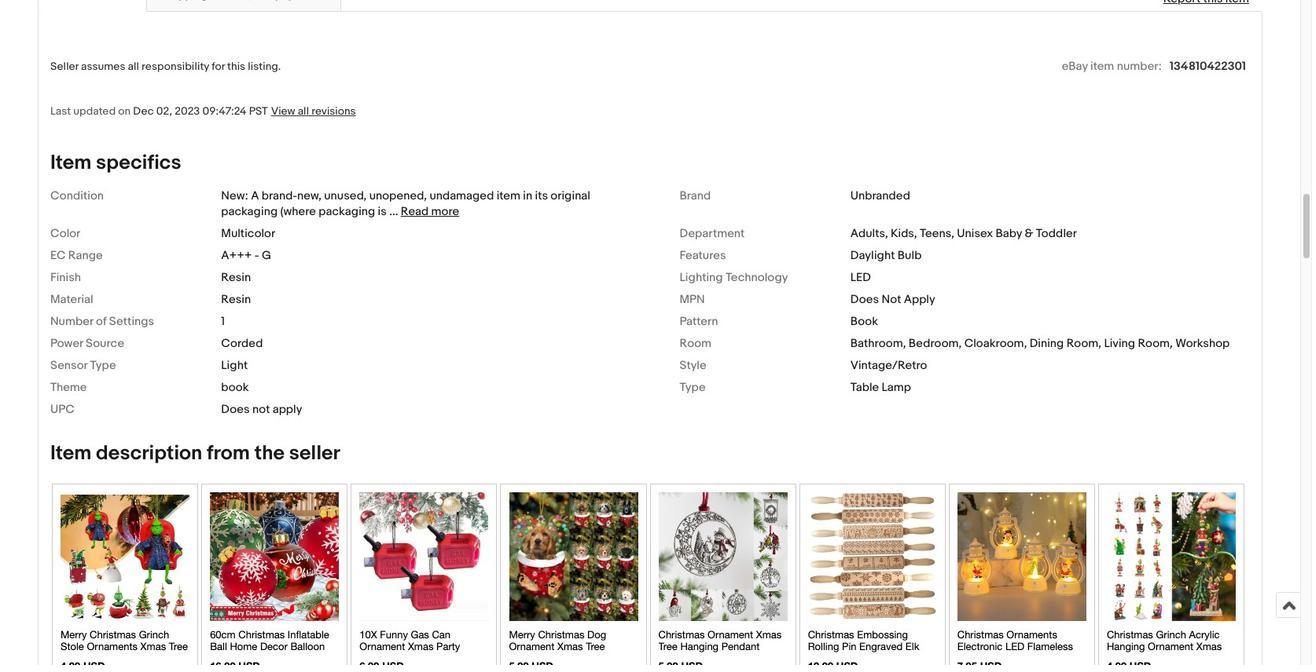 Task type: vqa. For each thing, say whether or not it's contained in the screenshot.
the "Pattern"
yes



Task type: locate. For each thing, give the bounding box(es) containing it.
more
[[431, 205, 459, 220]]

new,
[[297, 189, 321, 204]]

0 vertical spatial all
[[128, 60, 139, 73]]

1 horizontal spatial room,
[[1138, 337, 1173, 352]]

1 item from the top
[[50, 151, 92, 175]]

number
[[50, 315, 93, 330]]

kids,
[[891, 227, 917, 242]]

ebay item number: 134810422301
[[1062, 59, 1246, 74]]

2 item from the top
[[50, 442, 92, 466]]

ebay
[[1062, 59, 1088, 74]]

led
[[850, 271, 871, 286]]

all
[[128, 60, 139, 73], [298, 105, 309, 118]]

multicolor
[[221, 227, 275, 242]]

type down source
[[90, 359, 116, 374]]

1 horizontal spatial packaging
[[319, 205, 375, 220]]

1 vertical spatial all
[[298, 105, 309, 118]]

item right ebay
[[1090, 59, 1114, 74]]

baby
[[996, 227, 1022, 242]]

seller
[[50, 60, 79, 73]]

bedroom,
[[909, 337, 962, 352]]

description
[[96, 442, 202, 466]]

1 vertical spatial item
[[50, 442, 92, 466]]

1 vertical spatial type
[[680, 381, 706, 396]]

apply
[[904, 293, 935, 308]]

from
[[207, 442, 250, 466]]

1 vertical spatial does
[[221, 403, 250, 418]]

unisex
[[957, 227, 993, 242]]

1 resin from the top
[[221, 271, 251, 286]]

lighting technology
[[680, 271, 788, 286]]

1 vertical spatial item
[[497, 189, 520, 204]]

2 resin from the top
[[221, 293, 251, 308]]

of
[[96, 315, 107, 330]]

1
[[221, 315, 225, 330]]

0 vertical spatial resin
[[221, 271, 251, 286]]

0 horizontal spatial does
[[221, 403, 250, 418]]

2 room, from the left
[[1138, 337, 1173, 352]]

1 vertical spatial resin
[[221, 293, 251, 308]]

0 horizontal spatial packaging
[[221, 205, 278, 220]]

02,
[[156, 105, 172, 118]]

room, right living at the right bottom
[[1138, 337, 1173, 352]]

pattern
[[680, 315, 718, 330]]

book
[[850, 315, 878, 330]]

corded
[[221, 337, 263, 352]]

0 horizontal spatial room,
[[1067, 337, 1101, 352]]

0 vertical spatial does
[[850, 293, 879, 308]]

features
[[680, 249, 726, 264]]

original
[[551, 189, 590, 204]]

...
[[389, 205, 398, 220]]

not
[[252, 403, 270, 418]]

dining
[[1030, 337, 1064, 352]]

0 vertical spatial item
[[50, 151, 92, 175]]

seller
[[289, 442, 340, 466]]

light
[[221, 359, 248, 374]]

1 horizontal spatial item
[[1090, 59, 1114, 74]]

does up "book"
[[850, 293, 879, 308]]

range
[[68, 249, 103, 264]]

all right view
[[298, 105, 309, 118]]

last
[[50, 105, 71, 118]]

resin down the a+++
[[221, 271, 251, 286]]

packaging down unused, at the top of page
[[319, 205, 375, 220]]

resin up "1"
[[221, 293, 251, 308]]

table
[[850, 381, 879, 396]]

0 vertical spatial type
[[90, 359, 116, 374]]

updated
[[73, 105, 116, 118]]

tab list
[[38, 0, 1263, 12]]

1 horizontal spatial does
[[850, 293, 879, 308]]

revisions
[[311, 105, 356, 118]]

item
[[1090, 59, 1114, 74], [497, 189, 520, 204]]

0 vertical spatial item
[[1090, 59, 1114, 74]]

item for item description from the seller
[[50, 442, 92, 466]]

0 horizontal spatial all
[[128, 60, 139, 73]]

room,
[[1067, 337, 1101, 352], [1138, 337, 1173, 352]]

ec
[[50, 249, 66, 264]]

room, left living at the right bottom
[[1067, 337, 1101, 352]]

does for does not apply
[[850, 293, 879, 308]]

packaging
[[221, 205, 278, 220], [319, 205, 375, 220]]

all right assumes
[[128, 60, 139, 73]]

cloakroom,
[[964, 337, 1027, 352]]

0 horizontal spatial item
[[497, 189, 520, 204]]

responsibility
[[142, 60, 209, 73]]

tab
[[38, 0, 147, 12]]

unused,
[[324, 189, 367, 204]]

a+++ - g
[[221, 249, 271, 264]]

living
[[1104, 337, 1135, 352]]

does not apply
[[850, 293, 935, 308]]

does not apply
[[221, 403, 302, 418]]

read more button
[[401, 205, 459, 220]]

item down upc
[[50, 442, 92, 466]]

condition
[[50, 189, 104, 204]]

packaging down a
[[221, 205, 278, 220]]

item up condition
[[50, 151, 92, 175]]

mpn
[[680, 293, 705, 308]]

2023
[[175, 105, 200, 118]]

material
[[50, 293, 93, 308]]

read
[[401, 205, 429, 220]]

its
[[535, 189, 548, 204]]

1 horizontal spatial all
[[298, 105, 309, 118]]

sensor
[[50, 359, 87, 374]]

134810422301
[[1170, 59, 1246, 74]]

type down style
[[680, 381, 706, 396]]

item
[[50, 151, 92, 175], [50, 442, 92, 466]]

does down book
[[221, 403, 250, 418]]

0 horizontal spatial type
[[90, 359, 116, 374]]

daylight bulb
[[850, 249, 922, 264]]

item left in
[[497, 189, 520, 204]]

brand
[[680, 189, 711, 204]]



Task type: describe. For each thing, give the bounding box(es) containing it.
table lamp
[[850, 381, 911, 396]]

department
[[680, 227, 745, 242]]

source
[[86, 337, 124, 352]]

upc
[[50, 403, 75, 418]]

not
[[882, 293, 901, 308]]

workshop
[[1175, 337, 1230, 352]]

pst
[[249, 105, 268, 118]]

item description from the seller
[[50, 442, 340, 466]]

bulb
[[898, 249, 922, 264]]

item for item specifics
[[50, 151, 92, 175]]

a
[[251, 189, 259, 204]]

the
[[254, 442, 285, 466]]

item inside the new: a brand-new, unused, unopened, undamaged item in its original packaging (where packaging is ...
[[497, 189, 520, 204]]

dec
[[133, 105, 154, 118]]

room
[[680, 337, 712, 352]]

new:
[[221, 189, 248, 204]]

seller assumes all responsibility for this listing.
[[50, 60, 281, 73]]

&
[[1025, 227, 1033, 242]]

resin for material
[[221, 293, 251, 308]]

undamaged
[[430, 189, 494, 204]]

1 room, from the left
[[1067, 337, 1101, 352]]

book
[[221, 381, 249, 396]]

lighting
[[680, 271, 723, 286]]

ec range
[[50, 249, 103, 264]]

on
[[118, 105, 131, 118]]

teens,
[[920, 227, 954, 242]]

adults, kids, teens, unisex baby & toddler
[[850, 227, 1077, 242]]

1 horizontal spatial type
[[680, 381, 706, 396]]

-
[[255, 249, 259, 264]]

view
[[271, 105, 295, 118]]

color
[[50, 227, 80, 242]]

daylight
[[850, 249, 895, 264]]

specifics
[[96, 151, 181, 175]]

bathroom,
[[850, 337, 906, 352]]

does for does not apply
[[221, 403, 250, 418]]

bathroom, bedroom, cloakroom, dining room, living room, workshop
[[850, 337, 1230, 352]]

resin for finish
[[221, 271, 251, 286]]

1 packaging from the left
[[221, 205, 278, 220]]

is
[[378, 205, 387, 220]]

apply
[[273, 403, 302, 418]]

read more
[[401, 205, 459, 220]]

power source
[[50, 337, 124, 352]]

vintage/retro
[[850, 359, 927, 374]]

finish
[[50, 271, 81, 286]]

toddler
[[1036, 227, 1077, 242]]

new: a brand-new, unused, unopened, undamaged item in its original packaging (where packaging is ...
[[221, 189, 590, 220]]

for
[[212, 60, 225, 73]]

2 packaging from the left
[[319, 205, 375, 220]]

g
[[262, 249, 271, 264]]

view all revisions link
[[268, 104, 356, 119]]

listing.
[[248, 60, 281, 73]]

in
[[523, 189, 532, 204]]

sensor type
[[50, 359, 116, 374]]

unbranded
[[850, 189, 910, 204]]

power
[[50, 337, 83, 352]]

style
[[680, 359, 706, 374]]

last updated on dec 02, 2023 09:47:24 pst view all revisions
[[50, 105, 356, 118]]

settings
[[109, 315, 154, 330]]

brand-
[[262, 189, 297, 204]]

technology
[[726, 271, 788, 286]]

assumes
[[81, 60, 125, 73]]

number of settings
[[50, 315, 154, 330]]

number:
[[1117, 59, 1162, 74]]

(where
[[280, 205, 316, 220]]

item specifics
[[50, 151, 181, 175]]

theme
[[50, 381, 87, 396]]

adults,
[[850, 227, 888, 242]]



